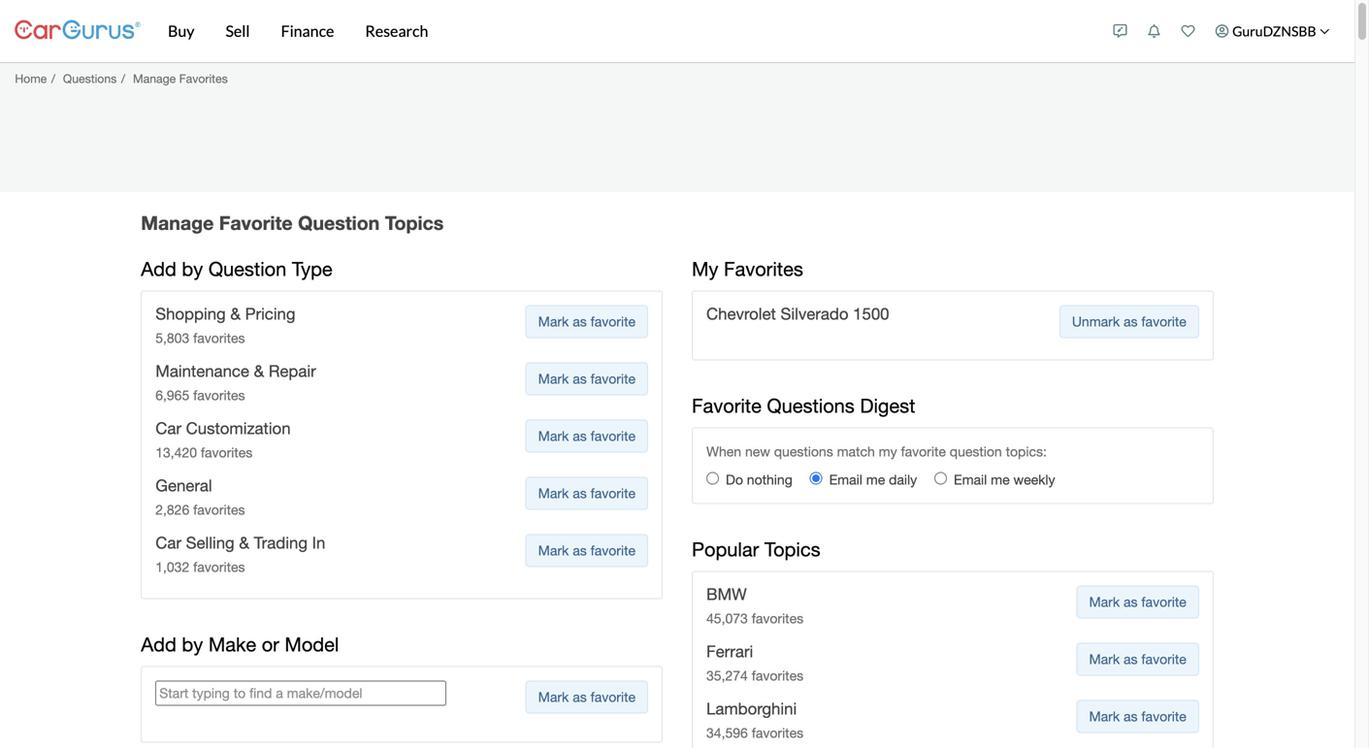 Task type: describe. For each thing, give the bounding box(es) containing it.
make
[[208, 633, 256, 656]]

nothing
[[747, 471, 792, 487]]

as for car customization
[[573, 428, 587, 444]]

repair
[[269, 361, 316, 380]]

0 horizontal spatial topics
[[385, 211, 444, 234]]

add for add by make or model
[[141, 633, 176, 656]]

add by question type
[[141, 257, 332, 280]]

favorite questions digest
[[692, 394, 915, 417]]

add for add by question type
[[141, 257, 176, 280]]

0 vertical spatial questions
[[63, 72, 117, 86]]

home link
[[15, 72, 47, 86]]

favorites inside the ferrari 35,274 favorites
[[752, 668, 803, 684]]

sell button
[[210, 0, 265, 62]]

silverado
[[781, 304, 848, 323]]

1 vertical spatial questions
[[767, 394, 855, 417]]

mark as favorite link for maintenance & repair
[[526, 362, 648, 395]]

mark as favorite for car selling & trading in
[[538, 542, 636, 558]]

email me weekly
[[954, 471, 1055, 487]]

new
[[745, 443, 770, 459]]

favorites inside lamborghini 34,596 favorites
[[752, 725, 803, 741]]

shopping & pricing 5,803 favorites
[[155, 304, 295, 346]]

gurudznsbb
[[1232, 23, 1316, 39]]

car customization 13,420 favorites
[[155, 419, 291, 460]]

1,032
[[155, 559, 189, 575]]

home / questions / manage favorites
[[15, 72, 228, 86]]

45,073
[[706, 610, 748, 626]]

bmw 45,073 favorites
[[706, 584, 803, 626]]

when
[[706, 443, 741, 459]]

mark as favorite link for car selling & trading in
[[526, 534, 648, 567]]

in
[[312, 533, 325, 552]]

35,274
[[706, 668, 748, 684]]

mark as favorite link for car customization
[[526, 420, 648, 453]]

favorites inside general 2,826 favorites
[[193, 502, 245, 518]]

shopping
[[155, 304, 226, 323]]

saved cars image
[[1181, 24, 1195, 38]]

car for car selling & trading in
[[155, 533, 181, 552]]

finance
[[281, 21, 334, 40]]

me for daily
[[866, 471, 885, 487]]

popular
[[692, 538, 759, 561]]

6,965
[[155, 387, 189, 403]]

user icon image
[[1215, 24, 1229, 38]]

2 / from the left
[[121, 72, 125, 86]]

as for maintenance & repair
[[573, 371, 587, 387]]

mark as favorite for shopping & pricing
[[538, 313, 636, 329]]

favorite inside chevrolet silverado 1500 unmark as favorite
[[1141, 313, 1186, 329]]

5,803
[[155, 330, 189, 346]]

general
[[155, 476, 212, 495]]

favorite for car selling & trading in
[[591, 542, 636, 558]]

0 vertical spatial favorite
[[219, 211, 293, 234]]

buy
[[168, 21, 194, 40]]

question
[[950, 443, 1002, 459]]

car for car customization
[[155, 419, 181, 438]]

lamborghini 34,596 favorites
[[706, 699, 803, 741]]

unmark as favorite link
[[1059, 305, 1199, 338]]

my favorites
[[692, 257, 803, 280]]

as for ferrari
[[1124, 651, 1138, 667]]

maintenance
[[155, 361, 249, 380]]

favorite for ferrari
[[1141, 651, 1186, 667]]

favorites inside car selling & trading in 1,032 favorites
[[193, 559, 245, 575]]

question for type
[[208, 257, 286, 280]]

1500
[[853, 304, 889, 323]]

favorites inside maintenance & repair 6,965 favorites
[[193, 387, 245, 403]]

favorites inside car customization 13,420 favorites
[[201, 444, 253, 460]]

gurudznsbb menu
[[1103, 4, 1340, 58]]

my
[[692, 257, 718, 280]]

as for lamborghini
[[1124, 708, 1138, 724]]

add a car review image
[[1113, 24, 1127, 38]]

weekly
[[1013, 471, 1055, 487]]

mark as favorite link for ferrari
[[1076, 643, 1199, 676]]

menu bar containing buy
[[141, 0, 1103, 62]]

chevron down image
[[1320, 26, 1330, 36]]

& inside car selling & trading in 1,032 favorites
[[239, 533, 249, 552]]

popular topics element
[[706, 584, 1199, 748]]

questions link
[[63, 72, 117, 86]]



Task type: locate. For each thing, give the bounding box(es) containing it.
as for general
[[573, 485, 587, 501]]

mark as favorite for general
[[538, 485, 636, 501]]

mark as favorite link for general
[[526, 477, 648, 510]]

selling
[[186, 533, 234, 552]]

mark as favorite for lamborghini
[[1089, 708, 1186, 724]]

2 by from the top
[[182, 633, 203, 656]]

mark for ferrari
[[1089, 651, 1120, 667]]

ferrari 35,274 favorites
[[706, 642, 803, 684]]

by up shopping
[[182, 257, 203, 280]]

me left daily on the right bottom of page
[[866, 471, 885, 487]]

questions up questions
[[767, 394, 855, 417]]

mark for maintenance & repair
[[538, 371, 569, 387]]

favorites down maintenance
[[193, 387, 245, 403]]

favorites down customization
[[201, 444, 253, 460]]

& right selling
[[239, 533, 249, 552]]

Email me daily radio
[[810, 472, 822, 484]]

1 horizontal spatial email
[[954, 471, 987, 487]]

favorites inside shopping & pricing 5,803 favorites
[[193, 330, 245, 346]]

question up pricing
[[208, 257, 286, 280]]

add
[[141, 257, 176, 280], [141, 633, 176, 656]]

1 horizontal spatial me
[[991, 471, 1010, 487]]

favorite for car customization
[[591, 428, 636, 444]]

0 vertical spatial add
[[141, 257, 176, 280]]

gurudznsbb button
[[1205, 4, 1340, 58]]

bmw
[[706, 584, 747, 603]]

& inside maintenance & repair 6,965 favorites
[[254, 361, 264, 380]]

favorites down the buy 'dropdown button'
[[179, 72, 228, 86]]

& for shopping
[[230, 304, 241, 323]]

0 vertical spatial manage
[[133, 72, 176, 86]]

daily
[[889, 471, 917, 487]]

0 horizontal spatial favorites
[[179, 72, 228, 86]]

favorite for maintenance & repair
[[591, 371, 636, 387]]

mark
[[538, 313, 569, 329], [538, 371, 569, 387], [538, 428, 569, 444], [538, 485, 569, 501], [538, 542, 569, 558], [1089, 594, 1120, 610], [1089, 651, 1120, 667], [1089, 708, 1120, 724]]

1 add from the top
[[141, 257, 176, 280]]

favorite up 'add by question type'
[[219, 211, 293, 234]]

home
[[15, 72, 47, 86]]

1 horizontal spatial favorite
[[692, 394, 762, 417]]

favorites up the ferrari 35,274 favorites
[[752, 610, 803, 626]]

1 vertical spatial manage
[[141, 211, 214, 234]]

me for weekly
[[991, 471, 1010, 487]]

model
[[285, 633, 339, 656]]

&
[[230, 304, 241, 323], [254, 361, 264, 380], [239, 533, 249, 552]]

as
[[573, 313, 587, 329], [1124, 313, 1138, 329], [573, 371, 587, 387], [573, 428, 587, 444], [573, 485, 587, 501], [573, 542, 587, 558], [1124, 594, 1138, 610], [1124, 651, 1138, 667], [1124, 708, 1138, 724]]

0 horizontal spatial me
[[866, 471, 885, 487]]

popular topics
[[692, 538, 820, 561]]

1 vertical spatial favorite
[[692, 394, 762, 417]]

1 vertical spatial car
[[155, 533, 181, 552]]

1 car from the top
[[155, 419, 181, 438]]

mark as favorite link for bmw
[[1076, 585, 1199, 618]]

cargurus logo homepage link link
[[15, 3, 141, 59]]

match
[[837, 443, 875, 459]]

mark for general
[[538, 485, 569, 501]]

research
[[365, 21, 428, 40]]

by
[[182, 257, 203, 280], [182, 633, 203, 656]]

1 vertical spatial &
[[254, 361, 264, 380]]

1 vertical spatial topics
[[764, 538, 820, 561]]

0 vertical spatial topics
[[385, 211, 444, 234]]

questions down cargurus logo homepage link at the top
[[63, 72, 117, 86]]

favorites down lamborghini
[[752, 725, 803, 741]]

0 vertical spatial question
[[298, 211, 380, 234]]

mark for shopping & pricing
[[538, 313, 569, 329]]

chevrolet
[[706, 304, 776, 323]]

1 vertical spatial favorites
[[724, 257, 803, 280]]

manage
[[133, 72, 176, 86], [141, 211, 214, 234]]

sell
[[226, 21, 250, 40]]

me
[[866, 471, 885, 487], [991, 471, 1010, 487]]

& left repair
[[254, 361, 264, 380]]

as for shopping & pricing
[[573, 313, 587, 329]]

car selling & trading in 1,032 favorites
[[155, 533, 325, 575]]

topics:
[[1006, 443, 1047, 459]]

email
[[829, 471, 862, 487], [954, 471, 987, 487]]

favorite for general
[[591, 485, 636, 501]]

topics
[[385, 211, 444, 234], [764, 538, 820, 561]]

mark as favorite link for shopping & pricing
[[526, 305, 648, 338]]

mark for bmw
[[1089, 594, 1120, 610]]

1 me from the left
[[866, 471, 885, 487]]

favorite
[[591, 313, 636, 329], [1141, 313, 1186, 329], [591, 371, 636, 387], [591, 428, 636, 444], [901, 443, 946, 459], [591, 485, 636, 501], [591, 542, 636, 558], [1141, 594, 1186, 610], [1141, 651, 1186, 667], [1141, 708, 1186, 724]]

1 by from the top
[[182, 257, 203, 280]]

1 vertical spatial question
[[208, 257, 286, 280]]

0 horizontal spatial email
[[829, 471, 862, 487]]

ferrari
[[706, 642, 753, 661]]

manage down the buy 'dropdown button'
[[133, 72, 176, 86]]

general 2,826 favorites
[[155, 476, 245, 518]]

do
[[726, 471, 743, 487]]

favorites
[[179, 72, 228, 86], [724, 257, 803, 280]]

0 horizontal spatial favorite
[[219, 211, 293, 234]]

0 horizontal spatial question
[[208, 257, 286, 280]]

mark as favorite
[[538, 313, 636, 329], [538, 371, 636, 387], [538, 428, 636, 444], [538, 485, 636, 501], [538, 542, 636, 558], [1089, 594, 1186, 610], [1089, 651, 1186, 667], [1089, 708, 1186, 724]]

questions
[[63, 72, 117, 86], [767, 394, 855, 417]]

by for make
[[182, 633, 203, 656]]

email me daily
[[829, 471, 917, 487]]

finance button
[[265, 0, 350, 62]]

manage up 'add by question type'
[[141, 211, 214, 234]]

manage favorite question topics
[[141, 211, 444, 234]]

my
[[879, 443, 897, 459]]

1 horizontal spatial favorites
[[724, 257, 803, 280]]

1 email from the left
[[829, 471, 862, 487]]

email for email me daily
[[829, 471, 862, 487]]

1 horizontal spatial topics
[[764, 538, 820, 561]]

favorites up lamborghini
[[752, 668, 803, 684]]

0 vertical spatial &
[[230, 304, 241, 323]]

1 vertical spatial add
[[141, 633, 176, 656]]

lamborghini
[[706, 699, 797, 718]]

mark as favorite link for lamborghini
[[1076, 700, 1199, 733]]

question
[[298, 211, 380, 234], [208, 257, 286, 280]]

& inside shopping & pricing 5,803 favorites
[[230, 304, 241, 323]]

favorites up selling
[[193, 502, 245, 518]]

or
[[262, 633, 279, 656]]

add left make
[[141, 633, 176, 656]]

email down question
[[954, 471, 987, 487]]

when new questions match my favorite question topics:
[[706, 443, 1047, 459]]

1 / from the left
[[51, 72, 55, 86]]

2 me from the left
[[991, 471, 1010, 487]]

None submit
[[526, 681, 648, 714]]

favorite
[[219, 211, 293, 234], [692, 394, 762, 417]]

as for bmw
[[1124, 594, 1138, 610]]

chevrolet silverado 1500 unmark as favorite
[[706, 304, 1186, 329]]

email right 'email me daily' option
[[829, 471, 862, 487]]

maintenance & repair 6,965 favorites
[[155, 361, 316, 403]]

mark for lamborghini
[[1089, 708, 1120, 724]]

add up shopping
[[141, 257, 176, 280]]

car up 1,032
[[155, 533, 181, 552]]

open notifications image
[[1147, 24, 1161, 38]]

car up 13,420
[[155, 419, 181, 438]]

None text field
[[155, 681, 447, 706]]

1 horizontal spatial question
[[298, 211, 380, 234]]

menu bar
[[141, 0, 1103, 62]]

mark for car customization
[[538, 428, 569, 444]]

favorites down selling
[[193, 559, 245, 575]]

/
[[51, 72, 55, 86], [121, 72, 125, 86]]

pricing
[[245, 304, 295, 323]]

Email me weekly radio
[[934, 472, 947, 484]]

car inside car selling & trading in 1,032 favorites
[[155, 533, 181, 552]]

1 vertical spatial by
[[182, 633, 203, 656]]

0 vertical spatial by
[[182, 257, 203, 280]]

favorites inside bmw 45,073 favorites
[[752, 610, 803, 626]]

Do nothing radio
[[706, 472, 719, 484]]

0 vertical spatial favorites
[[179, 72, 228, 86]]

mark as favorite for maintenance & repair
[[538, 371, 636, 387]]

research button
[[350, 0, 444, 62]]

favorite for shopping & pricing
[[591, 313, 636, 329]]

cargurus logo homepage link image
[[15, 3, 141, 59]]

type
[[292, 257, 332, 280]]

favorites
[[193, 330, 245, 346], [193, 387, 245, 403], [201, 444, 253, 460], [193, 502, 245, 518], [193, 559, 245, 575], [752, 610, 803, 626], [752, 668, 803, 684], [752, 725, 803, 741]]

favorites up chevrolet
[[724, 257, 803, 280]]

1 horizontal spatial questions
[[767, 394, 855, 417]]

2 car from the top
[[155, 533, 181, 552]]

by left make
[[182, 633, 203, 656]]

favorites up maintenance
[[193, 330, 245, 346]]

customization
[[186, 419, 291, 438]]

2 email from the left
[[954, 471, 987, 487]]

mark as favorite for ferrari
[[1089, 651, 1186, 667]]

favorite up when
[[692, 394, 762, 417]]

digest
[[860, 394, 915, 417]]

0 horizontal spatial questions
[[63, 72, 117, 86]]

question for topics
[[298, 211, 380, 234]]

2,826
[[155, 502, 189, 518]]

me left weekly
[[991, 471, 1010, 487]]

& for maintenance
[[254, 361, 264, 380]]

trading
[[254, 533, 308, 552]]

email for email me weekly
[[954, 471, 987, 487]]

buy button
[[152, 0, 210, 62]]

car inside car customization 13,420 favorites
[[155, 419, 181, 438]]

as for car selling & trading in
[[573, 542, 587, 558]]

by for question
[[182, 257, 203, 280]]

& left pricing
[[230, 304, 241, 323]]

/ right questions link
[[121, 72, 125, 86]]

mark as favorite for car customization
[[538, 428, 636, 444]]

2 add from the top
[[141, 633, 176, 656]]

mark as favorite link
[[526, 305, 648, 338], [526, 362, 648, 395], [526, 420, 648, 453], [526, 477, 648, 510], [526, 534, 648, 567], [1076, 585, 1199, 618], [1076, 643, 1199, 676], [1076, 700, 1199, 733]]

1 horizontal spatial /
[[121, 72, 125, 86]]

mark for car selling & trading in
[[538, 542, 569, 558]]

favorite for lamborghini
[[1141, 708, 1186, 724]]

0 horizontal spatial /
[[51, 72, 55, 86]]

question up type at left
[[298, 211, 380, 234]]

34,596
[[706, 725, 748, 741]]

questions
[[774, 443, 833, 459]]

mark as favorite for bmw
[[1089, 594, 1186, 610]]

as inside chevrolet silverado 1500 unmark as favorite
[[1124, 313, 1138, 329]]

do nothing
[[726, 471, 792, 487]]

/ right home link
[[51, 72, 55, 86]]

car
[[155, 419, 181, 438], [155, 533, 181, 552]]

2 vertical spatial &
[[239, 533, 249, 552]]

0 vertical spatial car
[[155, 419, 181, 438]]

unmark
[[1072, 313, 1120, 329]]

13,420
[[155, 444, 197, 460]]

add by make or model
[[141, 633, 339, 656]]

favorite for bmw
[[1141, 594, 1186, 610]]



Task type: vqa. For each thing, say whether or not it's contained in the screenshot.
bottom people
no



